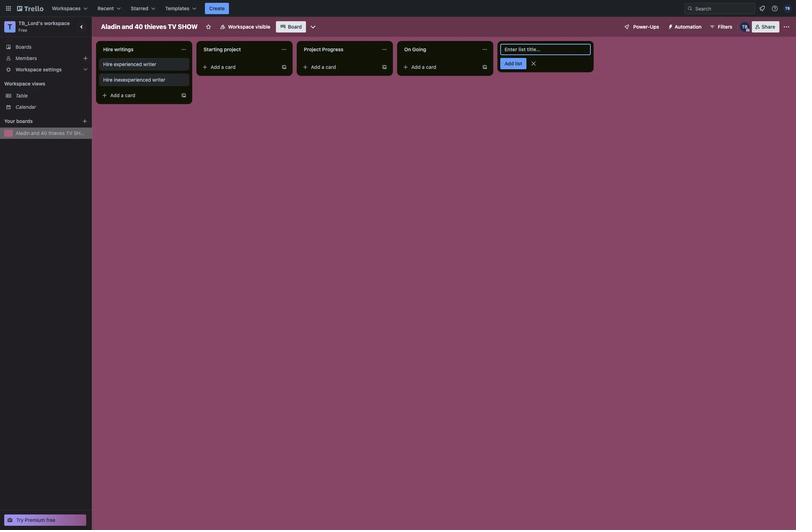 Task type: describe. For each thing, give the bounding box(es) containing it.
card for writings
[[125, 92, 136, 98]]

show inside aladin and 40 thieves tv show link
[[74, 130, 89, 136]]

ups
[[651, 24, 660, 30]]

writings
[[114, 46, 134, 52]]

create
[[209, 5, 225, 11]]

add a card for progress
[[311, 64, 336, 70]]

add list
[[505, 60, 523, 67]]

On Going text field
[[400, 44, 478, 55]]

hire writings
[[103, 46, 134, 52]]

1 vertical spatial aladin
[[16, 130, 30, 136]]

visible
[[256, 24, 271, 30]]

list
[[516, 60, 523, 67]]

boards
[[16, 118, 33, 124]]

tb_lord's
[[18, 20, 43, 26]]

0 horizontal spatial and
[[31, 130, 40, 136]]

progress
[[322, 46, 344, 52]]

tv inside the board name text box
[[168, 23, 177, 30]]

free
[[18, 28, 27, 33]]

workspace settings button
[[0, 64, 92, 75]]

members link
[[0, 53, 92, 64]]

filters button
[[708, 21, 735, 33]]

show inside the board name text box
[[178, 23, 198, 30]]

add list button
[[501, 58, 527, 69]]

a for going
[[422, 64, 425, 70]]

search image
[[688, 6, 694, 11]]

0 notifications image
[[759, 4, 767, 13]]

hire for hire writings
[[103, 46, 113, 52]]

workspaces
[[52, 5, 81, 11]]

Hire writings text field
[[99, 44, 177, 55]]

power-ups
[[634, 24, 660, 30]]

add for starting project
[[211, 64, 220, 70]]

Project Progress text field
[[300, 44, 378, 55]]

try premium free
[[16, 518, 55, 524]]

share
[[763, 24, 776, 30]]

1 vertical spatial tv
[[66, 130, 73, 136]]

aladin and 40 thieves tv show inside the board name text box
[[101, 23, 198, 30]]

workspace settings
[[16, 67, 62, 73]]

templates button
[[161, 3, 201, 14]]

0 horizontal spatial thieves
[[48, 130, 65, 136]]

a for progress
[[322, 64, 325, 70]]

aladin inside the board name text box
[[101, 23, 120, 30]]

templates
[[165, 5, 190, 11]]

hire experienced writer link
[[103, 61, 185, 68]]

open information menu image
[[772, 5, 779, 12]]

add a card button for writings
[[99, 90, 178, 101]]

card for going
[[426, 64, 437, 70]]

calendar link
[[16, 104, 88, 111]]

add a card button for going
[[400, 62, 480, 73]]

automation
[[675, 24, 702, 30]]

this member is an admin of this board. image
[[747, 29, 750, 32]]

board
[[288, 24, 302, 30]]

workspace visible button
[[216, 21, 275, 33]]

add left the list
[[505, 60, 515, 67]]

recent button
[[93, 3, 125, 14]]

add a card for project
[[211, 64, 236, 70]]

table link
[[16, 92, 88, 99]]

show menu image
[[784, 23, 791, 30]]

and inside the board name text box
[[122, 23, 133, 30]]

card for project
[[226, 64, 236, 70]]

calendar
[[16, 104, 36, 110]]

back to home image
[[17, 3, 44, 14]]

hire experienced writer
[[103, 61, 156, 67]]

inexexperienced
[[114, 77, 151, 83]]

your boards
[[4, 118, 33, 124]]

a for project
[[221, 64, 224, 70]]

project
[[304, 46, 321, 52]]

add board image
[[82, 119, 88, 124]]

workspace visible
[[228, 24, 271, 30]]

your boards with 1 items element
[[4, 117, 71, 126]]



Task type: locate. For each thing, give the bounding box(es) containing it.
a down project progress on the top
[[322, 64, 325, 70]]

add a card for writings
[[110, 92, 136, 98]]

1 hire from the top
[[103, 46, 113, 52]]

0 vertical spatial tv
[[168, 23, 177, 30]]

going
[[413, 46, 427, 52]]

0 vertical spatial aladin
[[101, 23, 120, 30]]

add for project progress
[[311, 64, 321, 70]]

Starting project text field
[[200, 44, 277, 55]]

add a card down inexexperienced
[[110, 92, 136, 98]]

add a card
[[211, 64, 236, 70], [311, 64, 336, 70], [412, 64, 437, 70], [110, 92, 136, 98]]

add a card for going
[[412, 64, 437, 70]]

hire inexexperienced writer
[[103, 77, 166, 83]]

power-ups button
[[620, 21, 664, 33]]

add a card button down 'on going' text field
[[400, 62, 480, 73]]

hire for hire inexexperienced writer
[[103, 77, 113, 83]]

create from template… image
[[282, 64, 287, 70], [382, 64, 388, 70], [483, 64, 488, 70], [181, 93, 187, 98]]

show down the add board icon
[[74, 130, 89, 136]]

1 horizontal spatial aladin
[[101, 23, 120, 30]]

aladin and 40 thieves tv show down starred dropdown button
[[101, 23, 198, 30]]

0 vertical spatial thieves
[[145, 23, 167, 30]]

hire down the hire writings
[[103, 61, 113, 67]]

sm image
[[666, 21, 675, 31]]

0 horizontal spatial aladin and 40 thieves tv show
[[16, 130, 89, 136]]

hire left writings
[[103, 46, 113, 52]]

hire inexexperienced writer link
[[103, 76, 185, 83]]

tb_lord's workspace free
[[18, 20, 70, 33]]

40 inside aladin and 40 thieves tv show link
[[41, 130, 47, 136]]

star or unstar board image
[[206, 24, 211, 30]]

writer for hire inexexperienced writer
[[152, 77, 166, 83]]

on going
[[405, 46, 427, 52]]

table
[[16, 93, 28, 99]]

workspace
[[228, 24, 254, 30], [16, 67, 42, 73], [4, 81, 31, 87]]

2 vertical spatial hire
[[103, 77, 113, 83]]

card down progress
[[326, 64, 336, 70]]

try premium free button
[[4, 515, 86, 526]]

0 horizontal spatial 40
[[41, 130, 47, 136]]

hire left inexexperienced
[[103, 77, 113, 83]]

card down inexexperienced
[[125, 92, 136, 98]]

add a card button
[[200, 62, 279, 73], [300, 62, 379, 73], [400, 62, 480, 73], [99, 90, 178, 101]]

aladin
[[101, 23, 120, 30], [16, 130, 30, 136]]

premium
[[25, 518, 45, 524]]

1 vertical spatial hire
[[103, 61, 113, 67]]

create from template… image for on going
[[483, 64, 488, 70]]

tv
[[168, 23, 177, 30], [66, 130, 73, 136]]

1 horizontal spatial thieves
[[145, 23, 167, 30]]

add down inexexperienced
[[110, 92, 120, 98]]

add a card down project progress on the top
[[311, 64, 336, 70]]

1 vertical spatial aladin and 40 thieves tv show
[[16, 130, 89, 136]]

40
[[135, 23, 143, 30], [41, 130, 47, 136]]

starred button
[[127, 3, 160, 14]]

1 vertical spatial show
[[74, 130, 89, 136]]

1 horizontal spatial and
[[122, 23, 133, 30]]

aladin down boards
[[16, 130, 30, 136]]

t link
[[4, 21, 16, 33]]

1 vertical spatial and
[[31, 130, 40, 136]]

recent
[[98, 5, 114, 11]]

writer
[[143, 61, 156, 67], [152, 77, 166, 83]]

1 horizontal spatial aladin and 40 thieves tv show
[[101, 23, 198, 30]]

thieves inside the board name text box
[[145, 23, 167, 30]]

settings
[[43, 67, 62, 73]]

add for on going
[[412, 64, 421, 70]]

thieves down your boards with 1 items element
[[48, 130, 65, 136]]

thieves down starred dropdown button
[[145, 23, 167, 30]]

tv down templates
[[168, 23, 177, 30]]

writer up hire inexexperienced writer link
[[143, 61, 156, 67]]

tb_lord (tylerblack44) image
[[741, 22, 751, 32]]

card down 'on going' text field
[[426, 64, 437, 70]]

writer down hire experienced writer link
[[152, 77, 166, 83]]

0 vertical spatial aladin and 40 thieves tv show
[[101, 23, 198, 30]]

board link
[[276, 21, 306, 33]]

add a card button for progress
[[300, 62, 379, 73]]

add a card button for project
[[200, 62, 279, 73]]

workspace up "table"
[[4, 81, 31, 87]]

t
[[8, 23, 12, 31]]

filters
[[719, 24, 733, 30]]

a down inexexperienced
[[121, 92, 124, 98]]

0 horizontal spatial tv
[[66, 130, 73, 136]]

aladin and 40 thieves tv show link
[[16, 130, 89, 137]]

on
[[405, 46, 411, 52]]

show down templates dropdown button
[[178, 23, 198, 30]]

hire for hire experienced writer
[[103, 61, 113, 67]]

0 vertical spatial hire
[[103, 46, 113, 52]]

0 vertical spatial and
[[122, 23, 133, 30]]

tyler black (tylerblack44) image
[[784, 4, 793, 13]]

a
[[221, 64, 224, 70], [322, 64, 325, 70], [422, 64, 425, 70], [121, 92, 124, 98]]

boards link
[[0, 41, 92, 53]]

workspace navigation collapse icon image
[[77, 22, 87, 32]]

card down project
[[226, 64, 236, 70]]

automation button
[[666, 21, 707, 33]]

project
[[224, 46, 241, 52]]

show
[[178, 23, 198, 30], [74, 130, 89, 136]]

2 hire from the top
[[103, 61, 113, 67]]

0 horizontal spatial show
[[74, 130, 89, 136]]

try
[[16, 518, 23, 524]]

aladin and 40 thieves tv show
[[101, 23, 198, 30], [16, 130, 89, 136]]

a down the starting project
[[221, 64, 224, 70]]

workspace for workspace visible
[[228, 24, 254, 30]]

0 vertical spatial show
[[178, 23, 198, 30]]

starting project
[[204, 46, 241, 52]]

add a card button down the project progress text field
[[300, 62, 379, 73]]

1 vertical spatial workspace
[[16, 67, 42, 73]]

views
[[32, 81, 45, 87]]

workspace for workspace settings
[[16, 67, 42, 73]]

workspaces button
[[48, 3, 92, 14]]

add for hire writings
[[110, 92, 120, 98]]

primary element
[[0, 0, 797, 17]]

workspace for workspace views
[[4, 81, 31, 87]]

3 hire from the top
[[103, 77, 113, 83]]

0 horizontal spatial aladin
[[16, 130, 30, 136]]

and down your boards with 1 items element
[[31, 130, 40, 136]]

add down project
[[311, 64, 321, 70]]

and
[[122, 23, 133, 30], [31, 130, 40, 136]]

add a card down the starting project
[[211, 64, 236, 70]]

workspace left visible
[[228, 24, 254, 30]]

add a card button down 'hire inexexperienced writer'
[[99, 90, 178, 101]]

add down starting
[[211, 64, 220, 70]]

0 vertical spatial workspace
[[228, 24, 254, 30]]

hire
[[103, 46, 113, 52], [103, 61, 113, 67], [103, 77, 113, 83]]

workspace down 'members'
[[16, 67, 42, 73]]

starting
[[204, 46, 223, 52]]

your
[[4, 118, 15, 124]]

cancel list editing image
[[531, 60, 538, 67]]

members
[[16, 55, 37, 61]]

starred
[[131, 5, 148, 11]]

free
[[46, 518, 55, 524]]

hire inside text field
[[103, 46, 113, 52]]

writer for hire experienced writer
[[143, 61, 156, 67]]

experienced
[[114, 61, 142, 67]]

0 vertical spatial writer
[[143, 61, 156, 67]]

add a card down going
[[412, 64, 437, 70]]

create from template… image for hire writings
[[181, 93, 187, 98]]

40 down "starred"
[[135, 23, 143, 30]]

aladin and 40 thieves tv show down your boards with 1 items element
[[16, 130, 89, 136]]

create button
[[205, 3, 229, 14]]

workspace
[[44, 20, 70, 26]]

1 horizontal spatial show
[[178, 23, 198, 30]]

1 vertical spatial writer
[[152, 77, 166, 83]]

aladin down 'recent' popup button
[[101, 23, 120, 30]]

add
[[505, 60, 515, 67], [211, 64, 220, 70], [311, 64, 321, 70], [412, 64, 421, 70], [110, 92, 120, 98]]

1 vertical spatial 40
[[41, 130, 47, 136]]

Enter list title… text field
[[501, 44, 591, 55]]

tb_lord's workspace link
[[18, 20, 70, 26]]

customize views image
[[310, 23, 317, 30]]

a down going
[[422, 64, 425, 70]]

Board name text field
[[98, 21, 201, 33]]

a for writings
[[121, 92, 124, 98]]

1 horizontal spatial tv
[[168, 23, 177, 30]]

workspace views
[[4, 81, 45, 87]]

40 inside the board name text box
[[135, 23, 143, 30]]

card for progress
[[326, 64, 336, 70]]

workspace inside dropdown button
[[16, 67, 42, 73]]

0 vertical spatial 40
[[135, 23, 143, 30]]

2 vertical spatial workspace
[[4, 81, 31, 87]]

thieves
[[145, 23, 167, 30], [48, 130, 65, 136]]

power-
[[634, 24, 651, 30]]

add down on going
[[412, 64, 421, 70]]

Search field
[[694, 3, 756, 14]]

create from template… image for project progress
[[382, 64, 388, 70]]

and down "starred"
[[122, 23, 133, 30]]

1 horizontal spatial 40
[[135, 23, 143, 30]]

share button
[[753, 21, 780, 33]]

boards
[[16, 44, 32, 50]]

create from template… image for starting project
[[282, 64, 287, 70]]

add a card button down starting project text box
[[200, 62, 279, 73]]

project progress
[[304, 46, 344, 52]]

40 down your boards with 1 items element
[[41, 130, 47, 136]]

workspace inside button
[[228, 24, 254, 30]]

card
[[226, 64, 236, 70], [326, 64, 336, 70], [426, 64, 437, 70], [125, 92, 136, 98]]

1 vertical spatial thieves
[[48, 130, 65, 136]]

tv down calendar link at the left of the page
[[66, 130, 73, 136]]



Task type: vqa. For each thing, say whether or not it's contained in the screenshot.
your boards with 1 items ELEMENT
yes



